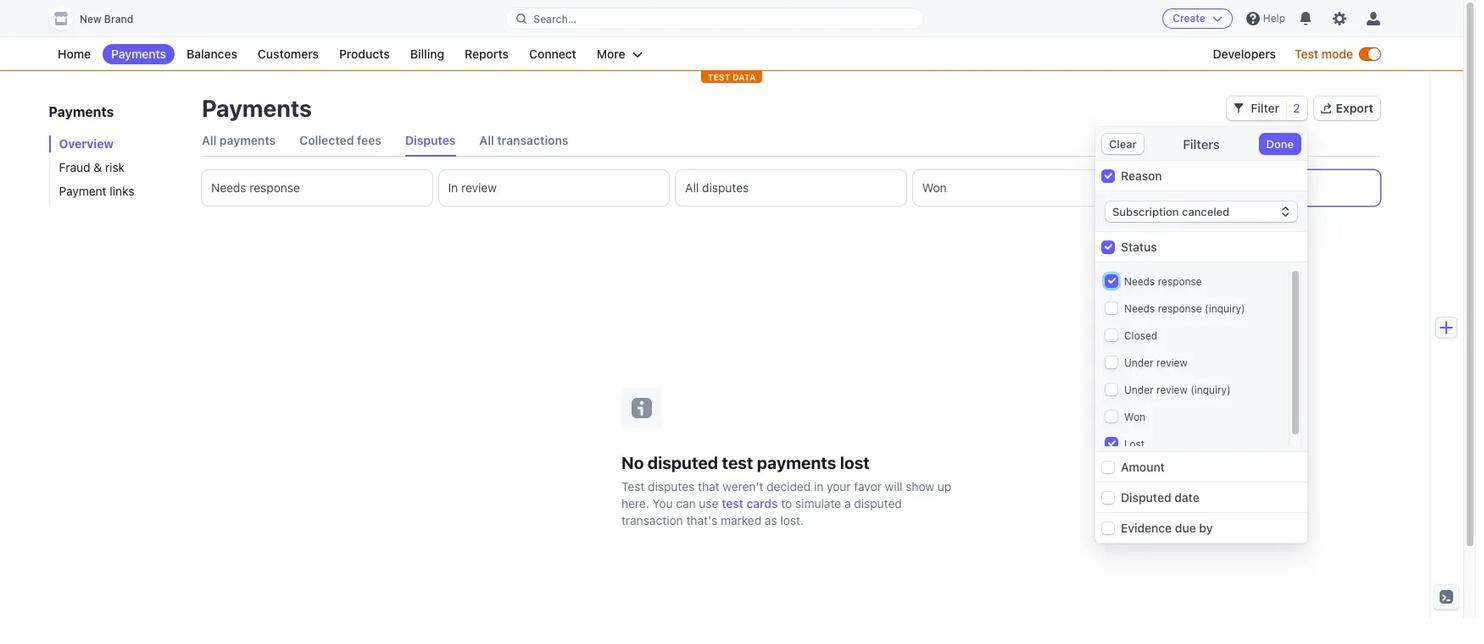 Task type: locate. For each thing, give the bounding box(es) containing it.
all
[[202, 133, 216, 148], [479, 133, 494, 148], [685, 181, 699, 195]]

test
[[1295, 47, 1319, 61], [621, 479, 645, 494]]

1 vertical spatial tab list
[[202, 170, 1380, 206]]

test for test disputes that weren't decided in your favor will show up here. you can use
[[621, 479, 645, 494]]

developers
[[1213, 47, 1276, 61]]

0 vertical spatial tab list
[[202, 125, 1380, 157]]

under review
[[1124, 357, 1188, 370]]

show
[[906, 479, 934, 494]]

2 vertical spatial review
[[1157, 384, 1188, 397]]

test
[[722, 453, 753, 473], [722, 496, 743, 511]]

lost up 'amount'
[[1124, 438, 1145, 451]]

1 vertical spatial payments
[[757, 453, 836, 473]]

0 horizontal spatial disputed
[[648, 453, 718, 473]]

disputes inside test disputes that weren't decided in your favor will show up here. you can use
[[648, 479, 695, 494]]

1 vertical spatial disputed
[[854, 496, 902, 511]]

links
[[110, 184, 135, 198]]

disputes for test
[[648, 479, 695, 494]]

needs down "status"
[[1124, 276, 1155, 288]]

clear button
[[1102, 134, 1144, 154]]

under for under review
[[1124, 357, 1154, 370]]

1 tab list from the top
[[202, 125, 1380, 157]]

evidence due by
[[1121, 521, 1213, 536]]

collected fees link
[[299, 125, 381, 156]]

needs response button
[[202, 170, 432, 206]]

marked
[[721, 513, 762, 528]]

Search… text field
[[506, 8, 923, 29]]

needs response
[[211, 181, 300, 195], [1124, 276, 1202, 288]]

test cards
[[722, 496, 778, 511]]

collected fees
[[299, 133, 381, 148]]

response up under review
[[1158, 303, 1202, 315]]

1 vertical spatial needs response
[[1124, 276, 1202, 288]]

2 tab list from the top
[[202, 170, 1380, 206]]

that's
[[686, 513, 717, 528]]

balances
[[187, 47, 237, 61]]

lost button
[[1150, 170, 1380, 206]]

needs up closed
[[1124, 303, 1155, 315]]

1 horizontal spatial test
[[1295, 47, 1319, 61]]

2 under from the top
[[1124, 384, 1154, 397]]

home link
[[49, 44, 99, 64]]

lost.
[[780, 513, 804, 528]]

review right in
[[461, 181, 497, 195]]

1 vertical spatial test
[[722, 496, 743, 511]]

simulate
[[795, 496, 841, 511]]

lost
[[840, 453, 870, 473]]

test disputes that weren't decided in your favor will show up here. you can use
[[621, 479, 952, 511]]

status
[[1121, 240, 1157, 254]]

test up the marked at the bottom of the page
[[722, 496, 743, 511]]

1 horizontal spatial disputed
[[854, 496, 902, 511]]

new brand button
[[49, 7, 150, 31]]

review inside button
[[461, 181, 497, 195]]

create button
[[1163, 8, 1233, 29]]

1 vertical spatial review
[[1157, 357, 1188, 370]]

as
[[765, 513, 777, 528]]

0 horizontal spatial all
[[202, 133, 216, 148]]

0 vertical spatial disputed
[[648, 453, 718, 473]]

review for under review
[[1157, 357, 1188, 370]]

closed
[[1124, 330, 1158, 343]]

lost down filters
[[1159, 181, 1185, 195]]

needs response (inquiry)
[[1124, 303, 1245, 315]]

in
[[448, 181, 458, 195]]

response up needs response (inquiry)
[[1158, 276, 1202, 288]]

1 horizontal spatial disputes
[[702, 181, 749, 195]]

0 vertical spatial needs response
[[211, 181, 300, 195]]

disputes
[[405, 133, 456, 148]]

0 vertical spatial test
[[1295, 47, 1319, 61]]

balances link
[[178, 44, 246, 64]]

payment links
[[59, 184, 135, 198]]

1 vertical spatial test
[[621, 479, 645, 494]]

1 vertical spatial under
[[1124, 384, 1154, 397]]

in
[[814, 479, 824, 494]]

1 horizontal spatial won
[[1124, 411, 1146, 424]]

help
[[1263, 12, 1285, 25]]

favor
[[854, 479, 882, 494]]

1 horizontal spatial lost
[[1159, 181, 1185, 195]]

brand
[[104, 13, 133, 25]]

due
[[1175, 521, 1196, 536]]

1 under from the top
[[1124, 357, 1154, 370]]

needs response up needs response (inquiry)
[[1124, 276, 1202, 288]]

won
[[922, 181, 947, 195], [1124, 411, 1146, 424]]

review
[[461, 181, 497, 195], [1157, 357, 1188, 370], [1157, 384, 1188, 397]]

review for under review (inquiry)
[[1157, 384, 1188, 397]]

1 vertical spatial disputes
[[648, 479, 695, 494]]

test cards link
[[722, 496, 778, 513]]

0 vertical spatial under
[[1124, 357, 1154, 370]]

payments up decided
[[757, 453, 836, 473]]

2
[[1293, 101, 1300, 115]]

2 horizontal spatial all
[[685, 181, 699, 195]]

0 horizontal spatial disputes
[[648, 479, 695, 494]]

0 vertical spatial review
[[461, 181, 497, 195]]

fraud
[[59, 160, 91, 175]]

done button
[[1260, 134, 1301, 154]]

filter
[[1251, 101, 1280, 115]]

1 vertical spatial (inquiry)
[[1191, 384, 1231, 397]]

2 test from the top
[[722, 496, 743, 511]]

under down under review
[[1124, 384, 1154, 397]]

0 vertical spatial lost
[[1159, 181, 1185, 195]]

review for in review
[[461, 181, 497, 195]]

under
[[1124, 357, 1154, 370], [1124, 384, 1154, 397]]

0 vertical spatial (inquiry)
[[1205, 303, 1245, 315]]

response inside button
[[250, 181, 300, 195]]

tab list
[[202, 125, 1380, 157], [202, 170, 1380, 206]]

all for all disputes
[[685, 181, 699, 195]]

products link
[[331, 44, 398, 64]]

review down under review
[[1157, 384, 1188, 397]]

all transactions link
[[479, 125, 568, 156]]

needs
[[211, 181, 246, 195], [1124, 276, 1155, 288], [1124, 303, 1155, 315]]

date
[[1175, 491, 1200, 505]]

1 horizontal spatial all
[[479, 133, 494, 148]]

disputed
[[648, 453, 718, 473], [854, 496, 902, 511]]

0 horizontal spatial won
[[922, 181, 947, 195]]

needs down all payments link
[[211, 181, 246, 195]]

0 horizontal spatial lost
[[1124, 438, 1145, 451]]

disputes inside button
[[702, 181, 749, 195]]

billing
[[410, 47, 444, 61]]

0 vertical spatial payments
[[220, 133, 276, 148]]

customers
[[258, 47, 319, 61]]

test up weren't
[[722, 453, 753, 473]]

payments link
[[103, 44, 175, 64]]

test up the here.
[[621, 479, 645, 494]]

response down all payments link
[[250, 181, 300, 195]]

all for all payments
[[202, 133, 216, 148]]

review up under review (inquiry)
[[1157, 357, 1188, 370]]

needs response down all payments link
[[211, 181, 300, 195]]

1 vertical spatial needs
[[1124, 276, 1155, 288]]

disputed up that
[[648, 453, 718, 473]]

your
[[827, 479, 851, 494]]

payment links link
[[49, 183, 185, 200]]

disputed down favor
[[854, 496, 902, 511]]

tab list containing all payments
[[202, 125, 1380, 157]]

overview
[[59, 137, 114, 151]]

under review (inquiry)
[[1124, 384, 1231, 397]]

payments up "overview"
[[49, 104, 114, 120]]

all inside button
[[685, 181, 699, 195]]

0 vertical spatial disputes
[[702, 181, 749, 195]]

connect link
[[521, 44, 585, 64]]

filters
[[1183, 137, 1220, 152]]

search…
[[534, 12, 577, 25]]

payments
[[111, 47, 166, 61], [202, 94, 312, 122], [49, 104, 114, 120]]

response
[[250, 181, 300, 195], [1158, 276, 1202, 288], [1158, 303, 1202, 315]]

0 vertical spatial response
[[250, 181, 300, 195]]

test left mode on the top right of page
[[1295, 47, 1319, 61]]

0 vertical spatial test
[[722, 453, 753, 473]]

0 vertical spatial needs
[[211, 181, 246, 195]]

test inside test disputes that weren't decided in your favor will show up here. you can use
[[621, 479, 645, 494]]

0 horizontal spatial test
[[621, 479, 645, 494]]

payment
[[59, 184, 107, 198]]

under down closed
[[1124, 357, 1154, 370]]

new brand
[[80, 13, 133, 25]]

test data
[[708, 72, 756, 82]]

payments left collected
[[220, 133, 276, 148]]

no
[[621, 453, 644, 473]]

test for test mode
[[1295, 47, 1319, 61]]

0 horizontal spatial payments
[[220, 133, 276, 148]]

svg image
[[1234, 104, 1244, 114]]

all payments
[[202, 133, 276, 148]]

0 vertical spatial won
[[922, 181, 947, 195]]

0 horizontal spatial needs response
[[211, 181, 300, 195]]



Task type: describe. For each thing, give the bounding box(es) containing it.
disputed
[[1121, 491, 1171, 505]]

customers link
[[249, 44, 327, 64]]

export
[[1336, 101, 1374, 115]]

disputed inside to simulate a disputed transaction that's marked as lost.
[[854, 496, 902, 511]]

payments down brand
[[111, 47, 166, 61]]

under for under review (inquiry)
[[1124, 384, 1154, 397]]

developers link
[[1204, 44, 1285, 64]]

risk
[[106, 160, 125, 175]]

products
[[339, 47, 390, 61]]

decided
[[767, 479, 811, 494]]

fraud & risk link
[[49, 159, 185, 176]]

you
[[652, 496, 673, 511]]

1 vertical spatial lost
[[1124, 438, 1145, 451]]

amount
[[1121, 460, 1165, 475]]

will
[[885, 479, 903, 494]]

a
[[844, 496, 851, 511]]

1 vertical spatial won
[[1124, 411, 1146, 424]]

done
[[1266, 137, 1294, 151]]

overview link
[[49, 136, 185, 153]]

to
[[781, 496, 792, 511]]

transactions
[[497, 133, 568, 148]]

&
[[94, 160, 102, 175]]

(inquiry) for under review (inquiry)
[[1191, 384, 1231, 397]]

disputed date
[[1121, 491, 1200, 505]]

that
[[698, 479, 719, 494]]

in review button
[[439, 170, 669, 206]]

more button
[[588, 44, 651, 64]]

all for all transactions
[[479, 133, 494, 148]]

needs response inside needs response button
[[211, 181, 300, 195]]

lost inside lost "button"
[[1159, 181, 1185, 195]]

evidence
[[1121, 521, 1172, 536]]

fees
[[357, 133, 381, 148]]

by
[[1199, 521, 1213, 536]]

clear
[[1109, 137, 1137, 151]]

collected
[[299, 133, 354, 148]]

(inquiry) for needs response (inquiry)
[[1205, 303, 1245, 315]]

weren't
[[723, 479, 763, 494]]

needs inside needs response button
[[211, 181, 246, 195]]

1 horizontal spatial needs response
[[1124, 276, 1202, 288]]

1 test from the top
[[722, 453, 753, 473]]

Search… search field
[[506, 8, 923, 29]]

fraud & risk
[[59, 160, 125, 175]]

won inside button
[[922, 181, 947, 195]]

1 vertical spatial response
[[1158, 276, 1202, 288]]

new
[[80, 13, 101, 25]]

all disputes button
[[676, 170, 906, 206]]

no disputed test payments lost
[[621, 453, 870, 473]]

create
[[1173, 12, 1206, 25]]

use
[[699, 496, 719, 511]]

mode
[[1322, 47, 1353, 61]]

reason
[[1121, 169, 1162, 183]]

up
[[938, 479, 952, 494]]

disputes link
[[405, 125, 456, 156]]

can
[[676, 496, 696, 511]]

home
[[58, 47, 91, 61]]

help button
[[1239, 5, 1292, 32]]

more
[[597, 47, 625, 61]]

1 horizontal spatial payments
[[757, 453, 836, 473]]

won button
[[913, 170, 1143, 206]]

reports link
[[456, 44, 517, 64]]

all disputes
[[685, 181, 749, 195]]

tab list containing needs response
[[202, 170, 1380, 206]]

test
[[708, 72, 730, 82]]

data
[[733, 72, 756, 82]]

here.
[[621, 496, 649, 511]]

all payments link
[[202, 125, 276, 156]]

connect
[[529, 47, 576, 61]]

2 vertical spatial needs
[[1124, 303, 1155, 315]]

2 vertical spatial response
[[1158, 303, 1202, 315]]

to simulate a disputed transaction that's marked as lost.
[[621, 496, 902, 528]]

export button
[[1314, 97, 1380, 120]]

payments up all payments
[[202, 94, 312, 122]]

disputes for all
[[702, 181, 749, 195]]

billing link
[[402, 44, 453, 64]]

reports
[[465, 47, 509, 61]]

transaction
[[621, 513, 683, 528]]

cards
[[747, 496, 778, 511]]

test mode
[[1295, 47, 1353, 61]]



Task type: vqa. For each thing, say whether or not it's contained in the screenshot.
balance associated with Ending balance
no



